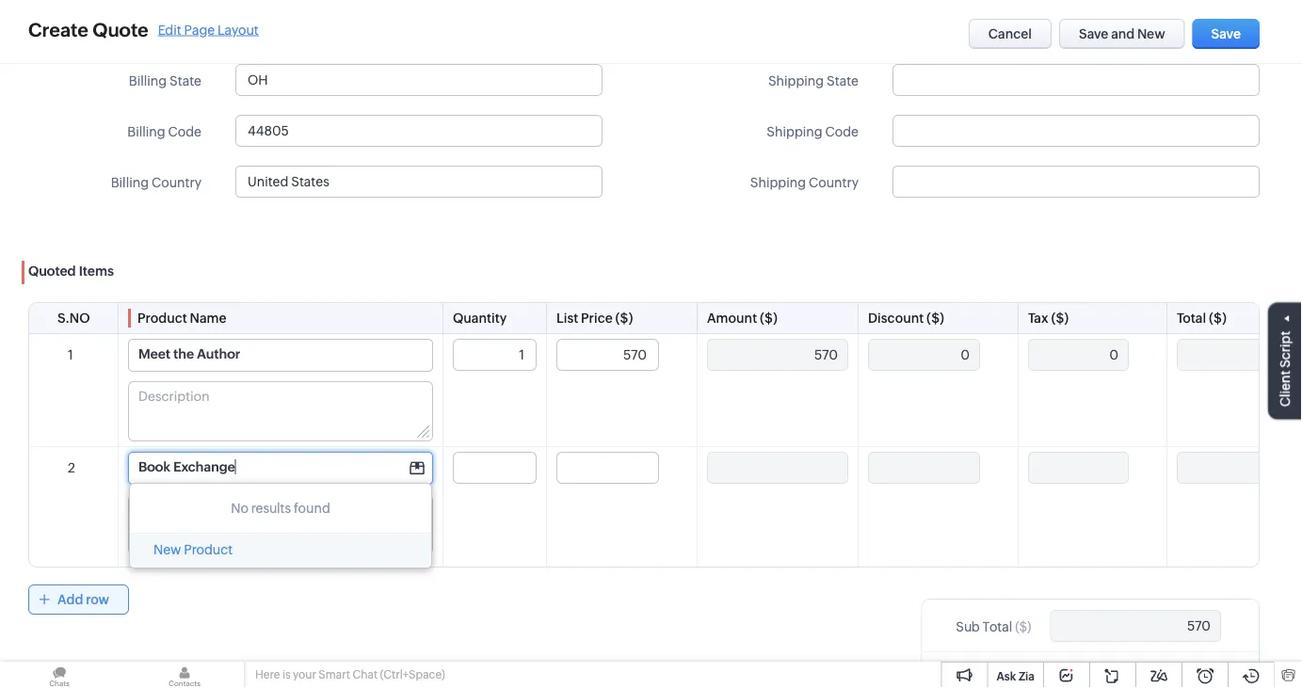 Task type: describe. For each thing, give the bounding box(es) containing it.
billing city
[[136, 22, 202, 37]]

sub total ($)
[[956, 619, 1032, 634]]

amount ($)
[[708, 311, 778, 326]]

results
[[251, 501, 291, 516]]

country for billing country
[[152, 175, 202, 190]]

items
[[79, 264, 114, 279]]

ask
[[997, 670, 1017, 683]]

2 description text field from the top
[[129, 496, 432, 558]]

contacts image
[[125, 662, 244, 689]]

list
[[557, 311, 579, 326]]

0 vertical spatial product
[[138, 311, 187, 326]]

save for save
[[1212, 26, 1242, 41]]

shipping state
[[769, 73, 859, 88]]

quoted items
[[28, 264, 114, 279]]

shipping for shipping code
[[767, 124, 823, 139]]

amount
[[708, 311, 758, 326]]

client
[[1278, 371, 1293, 407]]

shipping for shipping country
[[751, 175, 806, 190]]

edit page layout link
[[158, 22, 259, 37]]

your
[[293, 669, 316, 682]]

and
[[1112, 26, 1136, 41]]

billing for billing code
[[127, 124, 165, 139]]

code for billing code
[[168, 124, 202, 139]]

shipping for shipping state
[[769, 73, 825, 88]]

price
[[581, 311, 613, 326]]

shipping country
[[751, 175, 859, 190]]

no results found
[[231, 501, 330, 516]]

billing for billing country
[[111, 175, 149, 190]]

smart
[[319, 669, 350, 682]]

($) for discount ($)
[[927, 311, 945, 326]]

no
[[231, 501, 249, 516]]

shipping code
[[767, 124, 859, 139]]

state for shipping state
[[827, 73, 859, 88]]

discount ($)
[[869, 311, 945, 326]]

create
[[28, 19, 88, 41]]

tax
[[1029, 311, 1049, 326]]

add
[[57, 593, 83, 608]]

discount for discount ($)
[[869, 311, 925, 326]]

1 vertical spatial new
[[154, 543, 181, 558]]

layout
[[218, 22, 259, 37]]

add row button
[[28, 585, 129, 615]]

found
[[294, 501, 330, 516]]

list price ($)
[[557, 311, 633, 326]]

zia
[[1019, 670, 1035, 683]]

cancel button
[[969, 19, 1052, 49]]

billing country
[[111, 175, 202, 190]]

cancel
[[989, 26, 1033, 41]]

discount for discount
[[958, 672, 1013, 687]]

1 vertical spatial total
[[983, 619, 1013, 634]]

billing for billing city
[[136, 22, 174, 37]]

save button
[[1193, 19, 1261, 49]]

script
[[1278, 331, 1293, 368]]



Task type: vqa. For each thing, say whether or not it's contained in the screenshot.
'Videos' to the bottom
no



Task type: locate. For each thing, give the bounding box(es) containing it.
page
[[184, 22, 215, 37]]

country down billing code
[[152, 175, 202, 190]]

billing for billing state
[[129, 73, 167, 88]]

name
[[190, 311, 227, 326]]

product left name
[[138, 311, 187, 326]]

1 description text field from the top
[[129, 382, 432, 445]]

(ctrl+space)
[[380, 669, 445, 682]]

shipping up shipping country at the right of page
[[767, 124, 823, 139]]

0 horizontal spatial code
[[168, 124, 202, 139]]

client script
[[1278, 331, 1293, 407]]

1 horizontal spatial code
[[826, 124, 859, 139]]

1 horizontal spatial total
[[1178, 311, 1207, 326]]

total ($)
[[1178, 311, 1227, 326]]

billing up billing country
[[127, 124, 165, 139]]

new product
[[154, 543, 233, 558]]

state
[[170, 73, 202, 88], [827, 73, 859, 88]]

0 vertical spatial description text field
[[129, 382, 432, 445]]

billing
[[136, 22, 174, 37], [129, 73, 167, 88], [127, 124, 165, 139], [111, 175, 149, 190]]

1 horizontal spatial state
[[827, 73, 859, 88]]

2 country from the left
[[809, 175, 859, 190]]

save inside "button"
[[1080, 26, 1109, 41]]

billing down create quote edit page layout on the top left of the page
[[129, 73, 167, 88]]

state for billing state
[[170, 73, 202, 88]]

tax ($)
[[1029, 311, 1070, 326]]

sub
[[956, 619, 980, 634]]

code down billing state
[[168, 124, 202, 139]]

new inside "button"
[[1138, 26, 1166, 41]]

2 vertical spatial shipping
[[751, 175, 806, 190]]

None text field
[[236, 13, 603, 45], [893, 13, 1261, 45], [893, 64, 1261, 96], [236, 115, 603, 147], [236, 167, 602, 197], [894, 167, 1260, 197], [454, 340, 536, 370], [558, 340, 659, 370], [708, 340, 848, 370], [870, 340, 980, 370], [1030, 340, 1129, 370], [58, 453, 107, 483], [708, 453, 848, 483], [870, 453, 980, 483], [1030, 453, 1129, 483], [1179, 453, 1303, 483], [236, 13, 603, 45], [893, 13, 1261, 45], [893, 64, 1261, 96], [236, 115, 603, 147], [236, 167, 602, 197], [894, 167, 1260, 197], [454, 340, 536, 370], [558, 340, 659, 370], [708, 340, 848, 370], [870, 340, 980, 370], [1030, 340, 1129, 370], [58, 453, 107, 483], [708, 453, 848, 483], [870, 453, 980, 483], [1030, 453, 1129, 483], [1179, 453, 1303, 483]]

total
[[1178, 311, 1207, 326], [983, 619, 1013, 634]]

2 state from the left
[[827, 73, 859, 88]]

save inside button
[[1212, 26, 1242, 41]]

($) for amount ($)
[[760, 311, 778, 326]]

0 horizontal spatial discount
[[869, 311, 925, 326]]

($) for tax ($)
[[1052, 311, 1070, 326]]

2 code from the left
[[826, 124, 859, 139]]

quoted
[[28, 264, 76, 279]]

state down city
[[170, 73, 202, 88]]

country down shipping code
[[809, 175, 859, 190]]

1 vertical spatial product
[[184, 543, 233, 558]]

($) for total ($)
[[1210, 311, 1227, 326]]

1 vertical spatial shipping
[[767, 124, 823, 139]]

product name
[[138, 311, 227, 326]]

None field
[[236, 167, 602, 197], [894, 167, 1260, 197], [129, 340, 432, 371], [129, 453, 432, 484], [236, 167, 602, 197], [894, 167, 1260, 197], [129, 340, 432, 371], [129, 453, 432, 484]]

billing state
[[129, 73, 202, 88]]

0 horizontal spatial save
[[1080, 26, 1109, 41]]

quote
[[93, 19, 149, 41]]

1 vertical spatial discount
[[958, 672, 1013, 687]]

shipping up shipping code
[[769, 73, 825, 88]]

product down no
[[184, 543, 233, 558]]

row
[[86, 593, 109, 608]]

save for save and new
[[1080, 26, 1109, 41]]

add row
[[57, 593, 109, 608]]

edit
[[158, 22, 182, 37]]

code down shipping state
[[826, 124, 859, 139]]

country
[[152, 175, 202, 190], [809, 175, 859, 190]]

1 state from the left
[[170, 73, 202, 88]]

0 horizontal spatial total
[[983, 619, 1013, 634]]

0 vertical spatial new
[[1138, 26, 1166, 41]]

here
[[255, 669, 280, 682]]

save and new
[[1080, 26, 1166, 41]]

0 horizontal spatial country
[[152, 175, 202, 190]]

code for shipping code
[[826, 124, 859, 139]]

is
[[283, 669, 291, 682]]

s.no
[[57, 311, 90, 326]]

save
[[1080, 26, 1109, 41], [1212, 26, 1242, 41]]

country for shipping country
[[809, 175, 859, 190]]

ask zia
[[997, 670, 1035, 683]]

0 vertical spatial discount
[[869, 311, 925, 326]]

1 code from the left
[[168, 124, 202, 139]]

0 vertical spatial total
[[1178, 311, 1207, 326]]

discount
[[869, 311, 925, 326], [958, 672, 1013, 687]]

0 horizontal spatial state
[[170, 73, 202, 88]]

billing code
[[127, 124, 202, 139]]

city
[[177, 22, 202, 37]]

billing down billing code
[[111, 175, 149, 190]]

here is your smart chat (ctrl+space)
[[255, 669, 445, 682]]

code
[[168, 124, 202, 139], [826, 124, 859, 139]]

1 horizontal spatial save
[[1212, 26, 1242, 41]]

billing left city
[[136, 22, 174, 37]]

1 save from the left
[[1080, 26, 1109, 41]]

0 horizontal spatial new
[[154, 543, 181, 558]]

shipping down shipping code
[[751, 175, 806, 190]]

save and new button
[[1060, 19, 1186, 49]]

1 horizontal spatial discount
[[958, 672, 1013, 687]]

None text field
[[236, 64, 603, 96], [893, 115, 1261, 147], [58, 340, 107, 370], [129, 340, 432, 371], [1179, 340, 1303, 370], [129, 453, 432, 484], [454, 453, 536, 483], [558, 453, 659, 483], [1052, 611, 1221, 642], [1052, 664, 1221, 689], [236, 64, 603, 96], [893, 115, 1261, 147], [58, 340, 107, 370], [129, 340, 432, 371], [1179, 340, 1303, 370], [129, 453, 432, 484], [454, 453, 536, 483], [558, 453, 659, 483], [1052, 611, 1221, 642], [1052, 664, 1221, 689]]

chat
[[353, 669, 378, 682]]

shipping
[[769, 73, 825, 88], [767, 124, 823, 139], [751, 175, 806, 190]]

chats image
[[0, 662, 119, 689]]

Description text field
[[129, 382, 432, 445], [129, 496, 432, 558]]

0 vertical spatial shipping
[[769, 73, 825, 88]]

1 horizontal spatial country
[[809, 175, 859, 190]]

($)
[[616, 311, 633, 326], [760, 311, 778, 326], [927, 311, 945, 326], [1052, 311, 1070, 326], [1210, 311, 1227, 326], [1016, 619, 1032, 634]]

quantity
[[453, 311, 507, 326]]

state up shipping code
[[827, 73, 859, 88]]

1 country from the left
[[152, 175, 202, 190]]

1 vertical spatial description text field
[[129, 496, 432, 558]]

2 save from the left
[[1212, 26, 1242, 41]]

new
[[1138, 26, 1166, 41], [154, 543, 181, 558]]

create quote edit page layout
[[28, 19, 259, 41]]

product
[[138, 311, 187, 326], [184, 543, 233, 558]]

1 horizontal spatial new
[[1138, 26, 1166, 41]]



